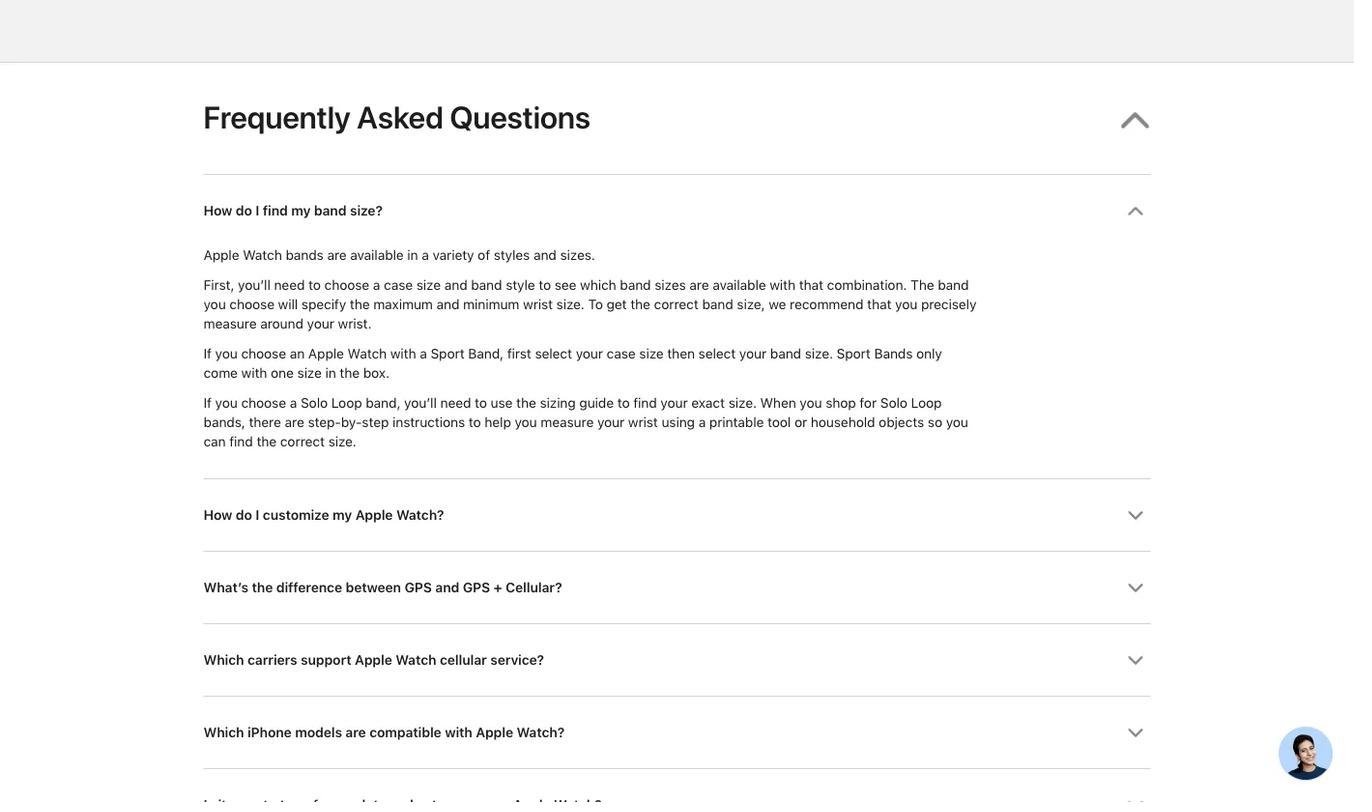Task type: vqa. For each thing, say whether or not it's contained in the screenshot.
chevrondown image in the What's the difference between GPS and GPS + Cellular? dropdown button
yes



Task type: locate. For each thing, give the bounding box(es) containing it.
1 horizontal spatial size
[[416, 277, 441, 294]]

that down combination.
[[867, 296, 891, 313]]

variety
[[432, 247, 474, 263]]

2 chevrondown image from the top
[[1127, 580, 1144, 597]]

i inside "how do i customize my apple watch?" dropdown button
[[255, 507, 259, 524]]

household
[[811, 415, 875, 431]]

chevrondown image inside the 'how do i find my band size?' dropdown button
[[1127, 203, 1144, 220]]

select right first
[[535, 346, 572, 362]]

band left size?
[[314, 203, 346, 219]]

1 vertical spatial which
[[203, 725, 244, 741]]

apple
[[203, 247, 239, 263], [308, 346, 344, 362], [355, 507, 393, 524], [355, 652, 392, 669], [476, 725, 513, 741]]

1 horizontal spatial wrist
[[628, 415, 658, 431]]

choose inside if you choose a solo loop band, you'll need to use the sizing guide to find your exact size. when you shop for solo loop bands, there are step-by-step instructions to help you measure your wrist using a printable tool or household objects so you can find the correct size.
[[241, 395, 286, 412]]

the right use
[[516, 395, 536, 412]]

when
[[760, 395, 796, 412]]

1 vertical spatial available
[[712, 277, 766, 294]]

band left the size,
[[702, 296, 733, 313]]

0 vertical spatial watch?
[[396, 507, 444, 524]]

sizing
[[540, 395, 576, 412]]

available inside first, you'll need to choose a case size and band style to see which band sizes are available with that combination. the band you choose will specify the maximum and minimum wrist size. to get the correct band size, we recommend that you precisely measure around your wrist.
[[712, 277, 766, 294]]

1 horizontal spatial select
[[698, 346, 736, 362]]

measure
[[203, 316, 257, 332], [540, 415, 594, 431]]

correct down sizes
[[654, 296, 699, 313]]

0 vertical spatial watch
[[243, 247, 282, 263]]

watch inside dropdown button
[[395, 652, 436, 669]]

sport
[[430, 346, 464, 362], [837, 346, 871, 362]]

wrist left using
[[628, 415, 658, 431]]

0 horizontal spatial solo
[[300, 395, 328, 412]]

instructions
[[392, 415, 465, 431]]

1 vertical spatial chevrondown image
[[1127, 580, 1144, 597]]

one
[[271, 365, 294, 382]]

solo up step-
[[300, 395, 328, 412]]

you right the 'so'
[[946, 415, 968, 431]]

0 horizontal spatial my
[[291, 203, 311, 219]]

you'll up 'instructions'
[[404, 395, 437, 412]]

my inside the 'how do i find my band size?' dropdown button
[[291, 203, 311, 219]]

the inside if you choose an apple watch with a sport band, first select your case size then select your band size. sport bands only come with one size in the box.
[[340, 365, 360, 382]]

2 vertical spatial size
[[297, 365, 322, 382]]

1 vertical spatial find
[[633, 395, 657, 412]]

and inside dropdown button
[[435, 580, 459, 596]]

choose up there
[[241, 395, 286, 412]]

1 vertical spatial in
[[325, 365, 336, 382]]

1 do from the top
[[236, 203, 252, 219]]

1 vertical spatial correct
[[280, 434, 325, 450]]

that up the recommend
[[799, 277, 823, 294]]

2 sport from the left
[[837, 346, 871, 362]]

my up bands
[[291, 203, 311, 219]]

solo up objects
[[880, 395, 907, 412]]

which left carriers
[[203, 652, 244, 669]]

how up first,
[[203, 203, 232, 219]]

0 horizontal spatial case
[[384, 277, 413, 294]]

0 vertical spatial how
[[203, 203, 232, 219]]

1 horizontal spatial find
[[263, 203, 288, 219]]

if up bands,
[[203, 395, 212, 412]]

0 vertical spatial that
[[799, 277, 823, 294]]

with
[[770, 277, 795, 294], [390, 346, 416, 362], [241, 365, 267, 382], [445, 725, 472, 741]]

compatible
[[369, 725, 441, 741]]

size. down "by-"
[[328, 434, 356, 450]]

chevrondown image inside what's the difference between gps and gps + cellular? dropdown button
[[1127, 580, 1144, 597]]

if inside if you choose an apple watch with a sport band, first select your case size then select your band size. sport bands only come with one size in the box.
[[203, 346, 212, 362]]

measure down sizing
[[540, 415, 594, 431]]

which iphone models are compatible with apple watch? button
[[203, 697, 1151, 769]]

get
[[606, 296, 627, 313]]

0 vertical spatial do
[[236, 203, 252, 219]]

how do i find my band size? button
[[203, 175, 1151, 247]]

2 horizontal spatial watch
[[395, 652, 436, 669]]

find up bands
[[263, 203, 288, 219]]

1 horizontal spatial my
[[332, 507, 352, 524]]

size down the an
[[297, 365, 322, 382]]

can
[[203, 434, 226, 450]]

0 horizontal spatial in
[[325, 365, 336, 382]]

1 horizontal spatial that
[[867, 296, 891, 313]]

with up we
[[770, 277, 795, 294]]

do
[[236, 203, 252, 219], [236, 507, 252, 524]]

list item
[[203, 174, 1151, 479]]

1 vertical spatial need
[[440, 395, 471, 412]]

measure inside first, you'll need to choose a case size and band style to see which band sizes are available with that combination. the band you choose will specify the maximum and minimum wrist size. to get the correct band size, we recommend that you precisely measure around your wrist.
[[203, 316, 257, 332]]

or
[[794, 415, 807, 431]]

are inside if you choose a solo loop band, you'll need to use the sizing guide to find your exact size. when you shop for solo loop bands, there are step-by-step instructions to help you measure your wrist using a printable tool or household objects so you can find the correct size.
[[285, 415, 304, 431]]

how for how do i customize my apple watch?
[[203, 507, 232, 524]]

chevrondown image inside which carriers support apple watch cellular service? dropdown button
[[1127, 653, 1144, 669]]

i left customize
[[255, 507, 259, 524]]

1 vertical spatial wrist
[[628, 415, 658, 431]]

0 vertical spatial need
[[274, 277, 305, 294]]

are right there
[[285, 415, 304, 431]]

0 horizontal spatial sport
[[430, 346, 464, 362]]

2 i from the top
[[255, 507, 259, 524]]

2 chevrondown image from the top
[[1127, 653, 1144, 669]]

loop up the 'so'
[[911, 395, 942, 412]]

if inside if you choose a solo loop band, you'll need to use the sizing guide to find your exact size. when you shop for solo loop bands, there are step-by-step instructions to help you measure your wrist using a printable tool or household objects so you can find the correct size.
[[203, 395, 212, 412]]

0 vertical spatial wrist
[[523, 296, 553, 313]]

0 horizontal spatial loop
[[331, 395, 362, 412]]

you'll right first,
[[238, 277, 270, 294]]

apple inside "how do i customize my apple watch?" dropdown button
[[355, 507, 393, 524]]

recommend
[[790, 296, 863, 313]]

0 vertical spatial find
[[263, 203, 288, 219]]

0 vertical spatial available
[[350, 247, 404, 263]]

with inside "dropdown button"
[[445, 725, 472, 741]]

asked
[[357, 99, 444, 136]]

1 vertical spatial how
[[203, 507, 232, 524]]

with inside first, you'll need to choose a case size and band style to see which band sizes are available with that combination. the band you choose will specify the maximum and minimum wrist size. to get the correct band size, we recommend that you precisely measure around your wrist.
[[770, 277, 795, 294]]

2 loop from the left
[[911, 395, 942, 412]]

with right compatible
[[445, 725, 472, 741]]

size left then in the top of the page
[[639, 346, 664, 362]]

a inside first, you'll need to choose a case size and band style to see which band sizes are available with that combination. the band you choose will specify the maximum and minimum wrist size. to get the correct band size, we recommend that you precisely measure around your wrist.
[[373, 277, 380, 294]]

case
[[384, 277, 413, 294], [607, 346, 636, 362]]

0 horizontal spatial wrist
[[523, 296, 553, 313]]

sport left 'band,'
[[430, 346, 464, 362]]

0 horizontal spatial that
[[799, 277, 823, 294]]

1 horizontal spatial measure
[[540, 415, 594, 431]]

loop
[[331, 395, 362, 412], [911, 395, 942, 412]]

if for if you choose an apple watch with a sport band, first select your case size then select your band size. sport bands only come with one size in the box.
[[203, 346, 212, 362]]

0 vertical spatial chevrondown image
[[1127, 508, 1144, 524]]

0 vertical spatial correct
[[654, 296, 699, 313]]

chevrondown image
[[1127, 203, 1144, 220], [1127, 653, 1144, 669], [1127, 725, 1144, 742], [1127, 798, 1144, 802]]

the right get
[[630, 296, 650, 313]]

wrist
[[523, 296, 553, 313], [628, 415, 658, 431]]

chevrondown image inside "how do i customize my apple watch?" dropdown button
[[1127, 508, 1144, 524]]

i
[[255, 203, 259, 219], [255, 507, 259, 524]]

case down get
[[607, 346, 636, 362]]

list item containing how do i find my band size?
[[203, 174, 1151, 479]]

1 vertical spatial my
[[332, 507, 352, 524]]

your down the "specify"
[[307, 316, 334, 332]]

2 vertical spatial find
[[229, 434, 253, 450]]

guide
[[579, 395, 614, 412]]

watch?
[[396, 507, 444, 524], [517, 725, 564, 741]]

chevrondown image
[[1127, 508, 1144, 524], [1127, 580, 1144, 597]]

2 horizontal spatial find
[[633, 395, 657, 412]]

correct
[[654, 296, 699, 313], [280, 434, 325, 450]]

are inside first, you'll need to choose a case size and band style to see which band sizes are available with that combination. the band you choose will specify the maximum and minimum wrist size. to get the correct band size, we recommend that you precisely measure around your wrist.
[[689, 277, 709, 294]]

1 horizontal spatial loop
[[911, 395, 942, 412]]

1 horizontal spatial sport
[[837, 346, 871, 362]]

and
[[533, 247, 556, 263], [444, 277, 467, 294], [436, 296, 459, 313], [435, 580, 459, 596]]

which inside "dropdown button"
[[203, 725, 244, 741]]

do inside dropdown button
[[236, 507, 252, 524]]

my inside "how do i customize my apple watch?" dropdown button
[[332, 507, 352, 524]]

2 do from the top
[[236, 507, 252, 524]]

gps left + in the left bottom of the page
[[463, 580, 490, 596]]

0 horizontal spatial need
[[274, 277, 305, 294]]

1 chevrondown image from the top
[[1127, 508, 1144, 524]]

the inside dropdown button
[[252, 580, 273, 596]]

objects
[[879, 415, 924, 431]]

0 vertical spatial which
[[203, 652, 244, 669]]

1 how from the top
[[203, 203, 232, 219]]

in inside if you choose an apple watch with a sport band, first select your case size then select your band size. sport bands only come with one size in the box.
[[325, 365, 336, 382]]

1 if from the top
[[203, 346, 212, 362]]

you'll
[[238, 277, 270, 294], [404, 395, 437, 412]]

your down guide
[[597, 415, 624, 431]]

how do i find my band size?
[[203, 203, 382, 219]]

frequently asked questions
[[203, 99, 591, 136]]

how inside dropdown button
[[203, 507, 232, 524]]

to
[[588, 296, 603, 313]]

0 horizontal spatial watch
[[243, 247, 282, 263]]

0 vertical spatial if
[[203, 346, 212, 362]]

find down bands,
[[229, 434, 253, 450]]

case up maximum
[[384, 277, 413, 294]]

size. inside if you choose an apple watch with a sport band, first select your case size then select your band size. sport bands only come with one size in the box.
[[805, 346, 833, 362]]

0 vertical spatial case
[[384, 277, 413, 294]]

list
[[203, 174, 1151, 802]]

and left + in the left bottom of the page
[[435, 580, 459, 596]]

0 vertical spatial size
[[416, 277, 441, 294]]

cellular
[[440, 652, 487, 669]]

2 vertical spatial watch
[[395, 652, 436, 669]]

size,
[[737, 296, 765, 313]]

3 chevrondown image from the top
[[1127, 725, 1144, 742]]

gps right between
[[404, 580, 432, 596]]

size up maximum
[[416, 277, 441, 294]]

2 how from the top
[[203, 507, 232, 524]]

choose up one
[[241, 346, 286, 362]]

apple down service?
[[476, 725, 513, 741]]

how inside dropdown button
[[203, 203, 232, 219]]

how do i customize my apple watch?
[[203, 507, 444, 524]]

if you choose a solo loop band, you'll need to use the sizing guide to find your exact size. when you shop for solo loop bands, there are step-by-step instructions to help you measure your wrist using a printable tool or household objects so you can find the correct size.
[[203, 395, 968, 450]]

in
[[407, 247, 418, 263], [325, 365, 336, 382]]

0 vertical spatial you'll
[[238, 277, 270, 294]]

choose inside if you choose an apple watch with a sport band, first select your case size then select your band size. sport bands only come with one size in the box.
[[241, 346, 286, 362]]

1 chevrondown image from the top
[[1127, 203, 1144, 220]]

the left box.
[[340, 365, 360, 382]]

which
[[580, 277, 616, 294]]

size. inside first, you'll need to choose a case size and band style to see which band sizes are available with that combination. the band you choose will specify the maximum and minimum wrist size. to get the correct band size, we recommend that you precisely measure around your wrist.
[[556, 296, 585, 313]]

what's the difference between gps and gps + cellular?
[[203, 580, 562, 596]]

case inside if you choose an apple watch with a sport band, first select your case size then select your band size. sport bands only come with one size in the box.
[[607, 346, 636, 362]]

how
[[203, 203, 232, 219], [203, 507, 232, 524]]

choose
[[324, 277, 369, 294], [229, 296, 274, 313], [241, 346, 286, 362], [241, 395, 286, 412]]

maximum
[[373, 296, 433, 313]]

do inside dropdown button
[[236, 203, 252, 219]]

wrist down style
[[523, 296, 553, 313]]

1 horizontal spatial watch
[[347, 346, 387, 362]]

support
[[301, 652, 351, 669]]

2 if from the top
[[203, 395, 212, 412]]

your
[[307, 316, 334, 332], [576, 346, 603, 362], [739, 346, 766, 362], [660, 395, 688, 412], [597, 415, 624, 431]]

in left box.
[[325, 365, 336, 382]]

minimum
[[463, 296, 519, 313]]

which
[[203, 652, 244, 669], [203, 725, 244, 741]]

size?
[[350, 203, 382, 219]]

you right help
[[515, 415, 537, 431]]

1 vertical spatial if
[[203, 395, 212, 412]]

a inside if you choose an apple watch with a sport band, first select your case size then select your band size. sport bands only come with one size in the box.
[[420, 346, 427, 362]]

1 horizontal spatial need
[[440, 395, 471, 412]]

0 horizontal spatial watch?
[[396, 507, 444, 524]]

1 i from the top
[[255, 203, 259, 219]]

the
[[350, 296, 370, 313], [630, 296, 650, 313], [340, 365, 360, 382], [516, 395, 536, 412], [256, 434, 276, 450], [252, 580, 273, 596]]

apple up between
[[355, 507, 393, 524]]

your up using
[[660, 395, 688, 412]]

for
[[860, 395, 877, 412]]

0 horizontal spatial available
[[350, 247, 404, 263]]

correct down step-
[[280, 434, 325, 450]]

with left one
[[241, 365, 267, 382]]

are inside "dropdown button"
[[345, 725, 366, 741]]

i inside the 'how do i find my band size?' dropdown button
[[255, 203, 259, 219]]

find right guide
[[633, 395, 657, 412]]

2 solo from the left
[[880, 395, 907, 412]]

customize
[[263, 507, 329, 524]]

band up 'when'
[[770, 346, 801, 362]]

select right then in the top of the page
[[698, 346, 736, 362]]

select
[[535, 346, 572, 362], [698, 346, 736, 362]]

1 vertical spatial you'll
[[404, 395, 437, 412]]

to
[[308, 277, 321, 294], [539, 277, 551, 294], [475, 395, 487, 412], [617, 395, 630, 412], [469, 415, 481, 431]]

watch? up what's the difference between gps and gps + cellular?
[[396, 507, 444, 524]]

come
[[203, 365, 238, 382]]

0 vertical spatial i
[[255, 203, 259, 219]]

solo
[[300, 395, 328, 412], [880, 395, 907, 412]]

1 horizontal spatial correct
[[654, 296, 699, 313]]

that
[[799, 277, 823, 294], [867, 296, 891, 313]]

need up will at top left
[[274, 277, 305, 294]]

if up come
[[203, 346, 212, 362]]

in left variety
[[407, 247, 418, 263]]

2 which from the top
[[203, 725, 244, 741]]

1 which from the top
[[203, 652, 244, 669]]

1 horizontal spatial gps
[[463, 580, 490, 596]]

0 horizontal spatial select
[[535, 346, 572, 362]]

1 vertical spatial measure
[[540, 415, 594, 431]]

iphone
[[247, 725, 292, 741]]

1 vertical spatial case
[[607, 346, 636, 362]]

2 horizontal spatial size
[[639, 346, 664, 362]]

1 vertical spatial watch
[[347, 346, 387, 362]]

a down maximum
[[420, 346, 427, 362]]

1 horizontal spatial case
[[607, 346, 636, 362]]

i for find
[[255, 203, 259, 219]]

size inside first, you'll need to choose a case size and band style to see which band sizes are available with that combination. the band you choose will specify the maximum and minimum wrist size. to get the correct band size, we recommend that you precisely measure around your wrist.
[[416, 277, 441, 294]]

available down size?
[[350, 247, 404, 263]]

which for which iphone models are compatible with apple watch?
[[203, 725, 244, 741]]

loop up "by-"
[[331, 395, 362, 412]]

1 horizontal spatial in
[[407, 247, 418, 263]]

1 horizontal spatial solo
[[880, 395, 907, 412]]

1 horizontal spatial available
[[712, 277, 766, 294]]

1 horizontal spatial watch?
[[517, 725, 564, 741]]

between
[[346, 580, 401, 596]]

2 select from the left
[[698, 346, 736, 362]]

sport left bands
[[837, 346, 871, 362]]

band inside dropdown button
[[314, 203, 346, 219]]

watch left bands
[[243, 247, 282, 263]]

apple inside which iphone models are compatible with apple watch? "dropdown button"
[[476, 725, 513, 741]]

which inside dropdown button
[[203, 652, 244, 669]]

which for which carriers support apple watch cellular service?
[[203, 652, 244, 669]]

you inside if you choose an apple watch with a sport band, first select your case size then select your band size. sport bands only come with one size in the box.
[[215, 346, 237, 362]]

the right 'what's'
[[252, 580, 273, 596]]

size. down the recommend
[[805, 346, 833, 362]]

around
[[260, 316, 303, 332]]

0 horizontal spatial you'll
[[238, 277, 270, 294]]

printable
[[709, 415, 764, 431]]

apple right the support
[[355, 652, 392, 669]]

you up come
[[215, 346, 237, 362]]

my right customize
[[332, 507, 352, 524]]

band
[[314, 203, 346, 219], [471, 277, 502, 294], [620, 277, 651, 294], [938, 277, 969, 294], [702, 296, 733, 313], [770, 346, 801, 362]]

size
[[416, 277, 441, 294], [639, 346, 664, 362], [297, 365, 322, 382]]

1 vertical spatial i
[[255, 507, 259, 524]]

apple right the an
[[308, 346, 344, 362]]

measure down first,
[[203, 316, 257, 332]]

1 vertical spatial do
[[236, 507, 252, 524]]

1 vertical spatial watch?
[[517, 725, 564, 741]]

are right sizes
[[689, 277, 709, 294]]

0 horizontal spatial correct
[[280, 434, 325, 450]]

chevrondown image inside which iphone models are compatible with apple watch? "dropdown button"
[[1127, 725, 1144, 742]]

are
[[327, 247, 347, 263], [689, 277, 709, 294], [285, 415, 304, 431], [345, 725, 366, 741]]

available
[[350, 247, 404, 263], [712, 277, 766, 294]]

0 vertical spatial my
[[291, 203, 311, 219]]

1 solo from the left
[[300, 395, 328, 412]]

need up 'instructions'
[[440, 395, 471, 412]]

watch up box.
[[347, 346, 387, 362]]

band up minimum
[[471, 277, 502, 294]]

i down frequently
[[255, 203, 259, 219]]

0 horizontal spatial measure
[[203, 316, 257, 332]]

a
[[422, 247, 429, 263], [373, 277, 380, 294], [420, 346, 427, 362], [290, 395, 297, 412], [698, 415, 706, 431]]

apple inside if you choose an apple watch with a sport band, first select your case size then select your band size. sport bands only come with one size in the box.
[[308, 346, 344, 362]]

which left iphone
[[203, 725, 244, 741]]

1 horizontal spatial you'll
[[404, 395, 437, 412]]

apple up first,
[[203, 247, 239, 263]]

a down one
[[290, 395, 297, 412]]

0 vertical spatial measure
[[203, 316, 257, 332]]

a left variety
[[422, 247, 429, 263]]

my for apple
[[332, 507, 352, 524]]

a up maximum
[[373, 277, 380, 294]]

0 horizontal spatial gps
[[404, 580, 432, 596]]



Task type: describe. For each thing, give the bounding box(es) containing it.
need inside first, you'll need to choose a case size and band style to see which band sizes are available with that combination. the band you choose will specify the maximum and minimum wrist size. to get the correct band size, we recommend that you precisely measure around your wrist.
[[274, 277, 305, 294]]

measure inside if you choose a solo loop band, you'll need to use the sizing guide to find your exact size. when you shop for solo loop bands, there are step-by-step instructions to help you measure your wrist using a printable tool or household objects so you can find the correct size.
[[540, 415, 594, 431]]

to left help
[[469, 415, 481, 431]]

use
[[491, 395, 513, 412]]

first,
[[203, 277, 234, 294]]

so
[[928, 415, 942, 431]]

how for how do i find my band size?
[[203, 203, 232, 219]]

carriers
[[247, 652, 297, 669]]

which carriers support apple watch cellular service?
[[203, 652, 544, 669]]

band,
[[366, 395, 401, 412]]

questions
[[450, 99, 591, 136]]

to right guide
[[617, 395, 630, 412]]

choose up the "specify"
[[324, 277, 369, 294]]

chevrondown image for what's the difference between gps and gps + cellular?
[[1127, 580, 1144, 597]]

only
[[916, 346, 942, 362]]

will
[[278, 296, 298, 313]]

you'll inside first, you'll need to choose a case size and band style to see which band sizes are available with that combination. the band you choose will specify the maximum and minimum wrist size. to get the correct band size, we recommend that you precisely measure around your wrist.
[[238, 277, 270, 294]]

1 select from the left
[[535, 346, 572, 362]]

chevrondown image for how do i find my band size?
[[1127, 203, 1144, 220]]

do for find
[[236, 203, 252, 219]]

we
[[769, 296, 786, 313]]

styles
[[494, 247, 530, 263]]

an
[[290, 346, 305, 362]]

you up bands,
[[215, 395, 237, 412]]

i for customize
[[255, 507, 259, 524]]

+
[[493, 580, 502, 596]]

see
[[555, 277, 576, 294]]

choose up around
[[229, 296, 274, 313]]

of
[[478, 247, 490, 263]]

size. up printable
[[728, 395, 757, 412]]

do for customize
[[236, 507, 252, 524]]

if you choose an apple watch with a sport band, first select your case size then select your band size. sport bands only come with one size in the box.
[[203, 346, 942, 382]]

case inside first, you'll need to choose a case size and band style to see which band sizes are available with that combination. the band you choose will specify the maximum and minimum wrist size. to get the correct band size, we recommend that you precisely measure around your wrist.
[[384, 277, 413, 294]]

the down there
[[256, 434, 276, 450]]

bands
[[285, 247, 323, 263]]

watch? inside "how do i customize my apple watch?" dropdown button
[[396, 507, 444, 524]]

apple inside which carriers support apple watch cellular service? dropdown button
[[355, 652, 392, 669]]

list containing how do i find my band size?
[[203, 174, 1151, 802]]

0 horizontal spatial find
[[229, 434, 253, 450]]

band up "precisely"
[[938, 277, 969, 294]]

specify
[[301, 296, 346, 313]]

1 vertical spatial that
[[867, 296, 891, 313]]

sizes
[[655, 277, 686, 294]]

your inside first, you'll need to choose a case size and band style to see which band sizes are available with that combination. the band you choose will specify the maximum and minimum wrist size. to get the correct band size, we recommend that you precisely measure around your wrist.
[[307, 316, 334, 332]]

find inside dropdown button
[[263, 203, 288, 219]]

band up get
[[620, 277, 651, 294]]

band inside if you choose an apple watch with a sport band, first select your case size then select your band size. sport bands only come with one size in the box.
[[770, 346, 801, 362]]

your down first, you'll need to choose a case size and band style to see which band sizes are available with that combination. the band you choose will specify the maximum and minimum wrist size. to get the correct band size, we recommend that you precisely measure around your wrist.
[[576, 346, 603, 362]]

difference
[[276, 580, 342, 596]]

combination.
[[827, 277, 907, 294]]

shop
[[826, 395, 856, 412]]

1 gps from the left
[[404, 580, 432, 596]]

you'll inside if you choose a solo loop band, you'll need to use the sizing guide to find your exact size. when you shop for solo loop bands, there are step-by-step instructions to help you measure your wrist using a printable tool or household objects so you can find the correct size.
[[404, 395, 437, 412]]

frequently asked questions button
[[203, 63, 1151, 174]]

band,
[[468, 346, 504, 362]]

bands,
[[203, 415, 245, 431]]

step
[[362, 415, 389, 431]]

first
[[507, 346, 531, 362]]

chevrondown image for which iphone models are compatible with apple watch?
[[1127, 725, 1144, 742]]

a down exact
[[698, 415, 706, 431]]

to up the "specify"
[[308, 277, 321, 294]]

wrist inside if you choose a solo loop band, you'll need to use the sizing guide to find your exact size. when you shop for solo loop bands, there are step-by-step instructions to help you measure your wrist using a printable tool or household objects so you can find the correct size.
[[628, 415, 658, 431]]

0 vertical spatial in
[[407, 247, 418, 263]]

then
[[667, 346, 695, 362]]

cellular?
[[506, 580, 562, 596]]

to left use
[[475, 395, 487, 412]]

correct inside first, you'll need to choose a case size and band style to see which band sizes are available with that combination. the band you choose will specify the maximum and minimum wrist size. to get the correct band size, we recommend that you precisely measure around your wrist.
[[654, 296, 699, 313]]

wrist.
[[338, 316, 371, 332]]

0 horizontal spatial size
[[297, 365, 322, 382]]

with down maximum
[[390, 346, 416, 362]]

you down the
[[895, 296, 917, 313]]

chevrondown image for how do i customize my apple watch?
[[1127, 508, 1144, 524]]

and left minimum
[[436, 296, 459, 313]]

my for band
[[291, 203, 311, 219]]

help
[[484, 415, 511, 431]]

which iphone models are compatible with apple watch?
[[203, 725, 564, 741]]

first, you'll need to choose a case size and band style to see which band sizes are available with that combination. the band you choose will specify the maximum and minimum wrist size. to get the correct band size, we recommend that you precisely measure around your wrist.
[[203, 277, 976, 332]]

service?
[[490, 652, 544, 669]]

to left see
[[539, 277, 551, 294]]

and left sizes.
[[533, 247, 556, 263]]

precisely
[[921, 296, 976, 313]]

you up or
[[800, 395, 822, 412]]

there
[[249, 415, 281, 431]]

how do i customize my apple watch? button
[[203, 480, 1151, 551]]

what's the difference between gps and gps + cellular? button
[[203, 552, 1151, 624]]

chevrondown image for which carriers support apple watch cellular service?
[[1127, 653, 1144, 669]]

correct inside if you choose a solo loop band, you'll need to use the sizing guide to find your exact size. when you shop for solo loop bands, there are step-by-step instructions to help you measure your wrist using a printable tool or household objects so you can find the correct size.
[[280, 434, 325, 450]]

models
[[295, 725, 342, 741]]

what's
[[203, 580, 248, 596]]

need inside if you choose a solo loop band, you'll need to use the sizing guide to find your exact size. when you shop for solo loop bands, there are step-by-step instructions to help you measure your wrist using a printable tool or household objects so you can find the correct size.
[[440, 395, 471, 412]]

apple watch bands are available in a variety of styles and sizes.
[[203, 247, 595, 263]]

1 sport from the left
[[430, 346, 464, 362]]

frequently
[[203, 99, 351, 136]]

by-
[[341, 415, 362, 431]]

are right bands
[[327, 247, 347, 263]]

4 chevrondown image from the top
[[1127, 798, 1144, 802]]

wrist inside first, you'll need to choose a case size and band style to see which band sizes are available with that combination. the band you choose will specify the maximum and minimum wrist size. to get the correct band size, we recommend that you precisely measure around your wrist.
[[523, 296, 553, 313]]

which carriers support apple watch cellular service? button
[[203, 625, 1151, 696]]

1 vertical spatial size
[[639, 346, 664, 362]]

bands
[[874, 346, 913, 362]]

2 gps from the left
[[463, 580, 490, 596]]

you down first,
[[203, 296, 226, 313]]

your down the size,
[[739, 346, 766, 362]]

1 loop from the left
[[331, 395, 362, 412]]

and down variety
[[444, 277, 467, 294]]

the
[[910, 277, 934, 294]]

the up wrist.
[[350, 296, 370, 313]]

using
[[661, 415, 695, 431]]

exact
[[691, 395, 725, 412]]

style
[[506, 277, 535, 294]]

tool
[[767, 415, 791, 431]]

watch inside if you choose an apple watch with a sport band, first select your case size then select your band size. sport bands only come with one size in the box.
[[347, 346, 387, 362]]

watch? inside which iphone models are compatible with apple watch? "dropdown button"
[[517, 725, 564, 741]]

if for if you choose a solo loop band, you'll need to use the sizing guide to find your exact size. when you shop for solo loop bands, there are step-by-step instructions to help you measure your wrist using a printable tool or household objects so you can find the correct size.
[[203, 395, 212, 412]]

step-
[[308, 415, 341, 431]]

box.
[[363, 365, 389, 382]]

sizes.
[[560, 247, 595, 263]]



